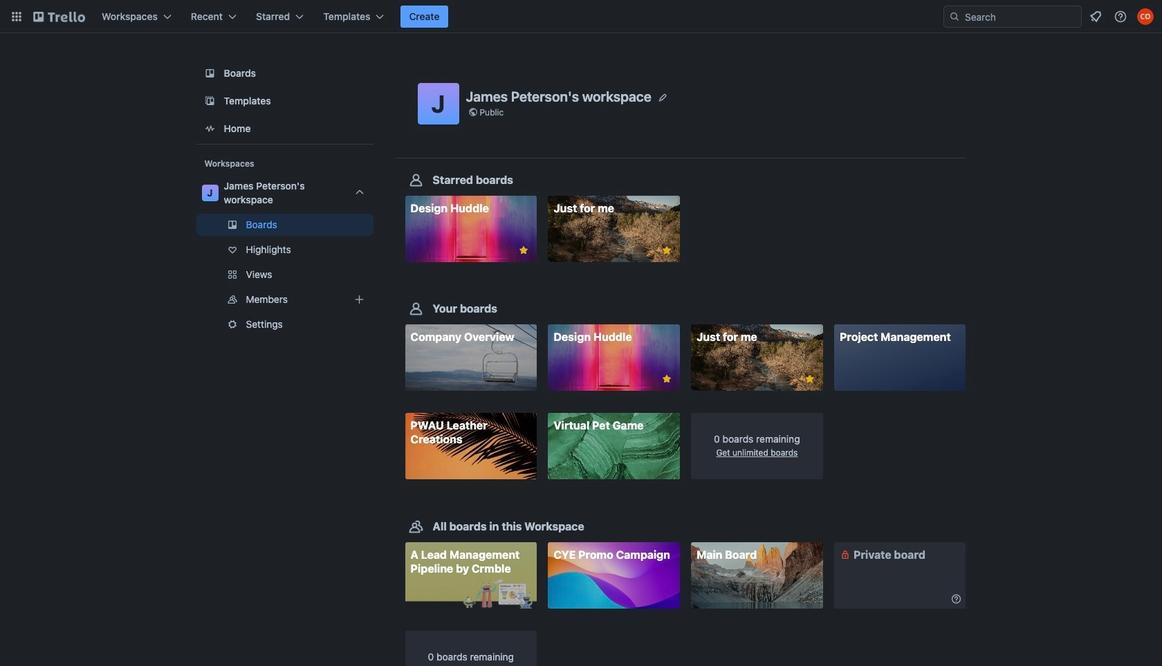 Task type: vqa. For each thing, say whether or not it's contained in the screenshot.
the middle Click to unstar this board. It will be removed from your starred list. image
yes



Task type: describe. For each thing, give the bounding box(es) containing it.
template board image
[[202, 93, 218, 109]]

sm image
[[949, 592, 963, 606]]

primary element
[[0, 0, 1162, 33]]

0 notifications image
[[1087, 8, 1104, 25]]

back to home image
[[33, 6, 85, 28]]

Search field
[[960, 7, 1081, 26]]

search image
[[949, 11, 960, 22]]

board image
[[202, 65, 218, 82]]

home image
[[202, 120, 218, 137]]



Task type: locate. For each thing, give the bounding box(es) containing it.
click to unstar this board. it will be removed from your starred list. image
[[517, 244, 530, 257], [660, 244, 673, 257], [660, 373, 673, 385]]

click to unstar this board. it will be removed from your starred list. image
[[804, 373, 816, 385]]

sm image
[[838, 548, 852, 561]]

add image
[[351, 291, 368, 308]]

christina overa (christinaovera) image
[[1137, 8, 1154, 25]]

open information menu image
[[1114, 10, 1127, 24]]



